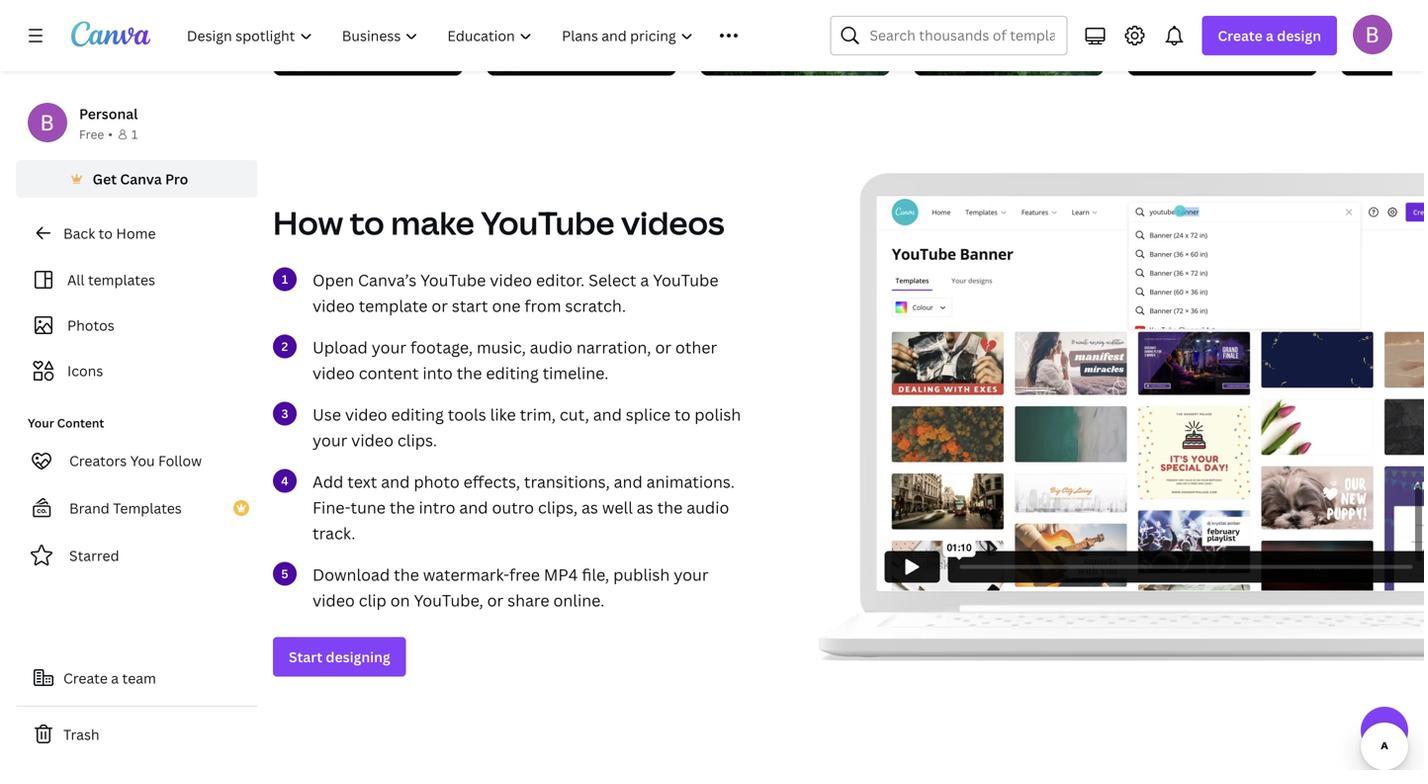 Task type: describe. For each thing, give the bounding box(es) containing it.
creators you follow
[[69, 452, 202, 470]]

trash link
[[16, 715, 257, 755]]

content
[[57, 415, 104, 431]]

create for create a design
[[1218, 26, 1263, 45]]

online.
[[553, 590, 605, 612]]

how
[[273, 202, 343, 245]]

free
[[510, 565, 540, 586]]

or inside the 'download the watermark-free mp4 file, publish your video clip on youtube, or share online.'
[[487, 590, 504, 612]]

download
[[313, 565, 390, 586]]

and right text
[[381, 472, 410, 493]]

tools
[[448, 404, 486, 426]]

timeline.
[[543, 363, 609, 384]]

pro
[[165, 170, 188, 188]]

on
[[391, 590, 410, 612]]

use video editing tools like trim, cut, and splice to polish your video clips.
[[313, 404, 741, 451]]

the right tune
[[390, 497, 415, 519]]

publish
[[613, 565, 670, 586]]

footage,
[[411, 337, 473, 358]]

how to make youtube videos
[[273, 202, 725, 245]]

text
[[347, 472, 377, 493]]

canva's
[[358, 270, 417, 291]]

template
[[359, 295, 428, 317]]

brand
[[69, 499, 110, 518]]

use
[[313, 404, 341, 426]]

a inside open canva's youtube video editor. select a youtube video template or start one from scratch.
[[640, 270, 649, 291]]

brand templates
[[69, 499, 182, 518]]

and down effects,
[[459, 497, 488, 519]]

upload
[[313, 337, 368, 358]]

fine-
[[313, 497, 351, 519]]

create for create a team
[[63, 669, 108, 688]]

get
[[93, 170, 117, 188]]

a for design
[[1266, 26, 1274, 45]]

create a team
[[63, 669, 156, 688]]

templates
[[113, 499, 182, 518]]

other
[[676, 337, 717, 358]]

clips.
[[398, 430, 437, 451]]

get canva pro
[[93, 170, 188, 188]]

splice
[[626, 404, 671, 426]]

open
[[313, 270, 354, 291]]

track.
[[313, 523, 356, 544]]

effects,
[[464, 472, 520, 493]]

video inside the 'download the watermark-free mp4 file, publish your video clip on youtube, or share online.'
[[313, 590, 355, 612]]

video up text
[[351, 430, 394, 451]]

audio inside upload your footage, music, audio narration, or other video content into the editing timeline.
[[530, 337, 573, 358]]

cut,
[[560, 404, 589, 426]]

intro
[[419, 497, 456, 519]]

1
[[131, 126, 138, 142]]

video down open
[[313, 295, 355, 317]]

polish
[[695, 404, 741, 426]]

all templates
[[67, 271, 155, 289]]

add text and photo effects, transitions, and animations. fine-tune the intro and outro clips, as well as the audio track.
[[313, 472, 735, 544]]

your content
[[28, 415, 104, 431]]

to for back
[[99, 224, 113, 243]]

your inside use video editing tools like trim, cut, and splice to polish your video clips.
[[313, 430, 348, 451]]

create a team button
[[16, 659, 257, 698]]

you
[[130, 452, 155, 470]]

free
[[79, 126, 104, 142]]

into
[[423, 363, 453, 384]]

free •
[[79, 126, 113, 142]]

creators you follow link
[[16, 441, 257, 481]]

personal
[[79, 104, 138, 123]]

photo
[[414, 472, 460, 493]]

photos
[[67, 316, 114, 335]]

the inside upload your footage, music, audio narration, or other video content into the editing timeline.
[[457, 363, 482, 384]]

create a design button
[[1202, 16, 1338, 55]]

youtube up start
[[421, 270, 486, 291]]

narration,
[[577, 337, 651, 358]]

creators
[[69, 452, 127, 470]]

back
[[63, 224, 95, 243]]

photos link
[[28, 307, 245, 344]]

file,
[[582, 565, 610, 586]]

designing
[[326, 648, 390, 667]]

editing inside upload your footage, music, audio narration, or other video content into the editing timeline.
[[486, 363, 539, 384]]

back to home
[[63, 224, 156, 243]]

the inside the 'download the watermark-free mp4 file, publish your video clip on youtube, or share online.'
[[394, 565, 419, 586]]

one
[[492, 295, 521, 317]]

from
[[525, 295, 561, 317]]

or inside open canva's youtube video editor. select a youtube video template or start one from scratch.
[[432, 295, 448, 317]]

your
[[28, 415, 54, 431]]

get canva pro button
[[16, 160, 257, 198]]

video right use
[[345, 404, 387, 426]]

mp4
[[544, 565, 578, 586]]



Task type: locate. For each thing, give the bounding box(es) containing it.
editing
[[486, 363, 539, 384], [391, 404, 444, 426]]

Search search field
[[870, 17, 1055, 54]]

and right cut, at the bottom of the page
[[593, 404, 622, 426]]

and inside use video editing tools like trim, cut, and splice to polish your video clips.
[[593, 404, 622, 426]]

audio down 'animations.'
[[687, 497, 729, 519]]

animations.
[[647, 472, 735, 493]]

video down upload
[[313, 363, 355, 384]]

or inside upload your footage, music, audio narration, or other video content into the editing timeline.
[[655, 337, 672, 358]]

1 vertical spatial audio
[[687, 497, 729, 519]]

the right into
[[457, 363, 482, 384]]

start
[[289, 648, 323, 667]]

audio inside add text and photo effects, transitions, and animations. fine-tune the intro and outro clips, as well as the audio track.
[[687, 497, 729, 519]]

editor.
[[536, 270, 585, 291]]

to
[[350, 202, 385, 245], [99, 224, 113, 243], [675, 404, 691, 426]]

watermark-
[[423, 565, 510, 586]]

a for team
[[111, 669, 119, 688]]

create left team
[[63, 669, 108, 688]]

videos
[[621, 202, 725, 245]]

like
[[490, 404, 516, 426]]

0 horizontal spatial as
[[582, 497, 598, 519]]

your down use
[[313, 430, 348, 451]]

your up content
[[372, 337, 407, 358]]

design
[[1277, 26, 1322, 45]]

video up "one"
[[490, 270, 532, 291]]

home
[[116, 224, 156, 243]]

start designing link
[[273, 638, 406, 677]]

a right select
[[640, 270, 649, 291]]

a inside button
[[111, 669, 119, 688]]

0 horizontal spatial audio
[[530, 337, 573, 358]]

follow
[[158, 452, 202, 470]]

trim,
[[520, 404, 556, 426]]

to right how at the top
[[350, 202, 385, 245]]

start designing
[[289, 648, 390, 667]]

1 vertical spatial or
[[655, 337, 672, 358]]

top level navigation element
[[174, 16, 783, 55], [174, 16, 783, 55]]

team
[[122, 669, 156, 688]]

0 vertical spatial a
[[1266, 26, 1274, 45]]

editing up clips.
[[391, 404, 444, 426]]

create a design
[[1218, 26, 1322, 45]]

1 vertical spatial a
[[640, 270, 649, 291]]

video down download
[[313, 590, 355, 612]]

0 horizontal spatial or
[[432, 295, 448, 317]]

1 vertical spatial editing
[[391, 404, 444, 426]]

trash
[[63, 726, 100, 744]]

1 as from the left
[[582, 497, 598, 519]]

1 horizontal spatial create
[[1218, 26, 1263, 45]]

1 horizontal spatial to
[[350, 202, 385, 245]]

0 horizontal spatial a
[[111, 669, 119, 688]]

all
[[67, 271, 85, 289]]

as
[[582, 497, 598, 519], [637, 497, 654, 519]]

bob builder image
[[1353, 15, 1393, 54]]

video
[[490, 270, 532, 291], [313, 295, 355, 317], [313, 363, 355, 384], [345, 404, 387, 426], [351, 430, 394, 451], [313, 590, 355, 612]]

create inside button
[[63, 669, 108, 688]]

youtube down videos
[[653, 270, 719, 291]]

a left design
[[1266, 26, 1274, 45]]

0 horizontal spatial your
[[313, 430, 348, 451]]

to inside use video editing tools like trim, cut, and splice to polish your video clips.
[[675, 404, 691, 426]]

•
[[108, 126, 113, 142]]

1 vertical spatial your
[[313, 430, 348, 451]]

0 vertical spatial editing
[[486, 363, 539, 384]]

canva
[[120, 170, 162, 188]]

2 horizontal spatial to
[[675, 404, 691, 426]]

or
[[432, 295, 448, 317], [655, 337, 672, 358], [487, 590, 504, 612]]

0 horizontal spatial to
[[99, 224, 113, 243]]

create
[[1218, 26, 1263, 45], [63, 669, 108, 688]]

starred link
[[16, 536, 257, 576]]

templates
[[88, 271, 155, 289]]

1 horizontal spatial your
[[372, 337, 407, 358]]

your
[[372, 337, 407, 358], [313, 430, 348, 451], [674, 565, 709, 586]]

content
[[359, 363, 419, 384]]

or left start
[[432, 295, 448, 317]]

1 horizontal spatial or
[[487, 590, 504, 612]]

1 horizontal spatial a
[[640, 270, 649, 291]]

clips,
[[538, 497, 578, 519]]

create left design
[[1218, 26, 1263, 45]]

and up well
[[614, 472, 643, 493]]

to for how
[[350, 202, 385, 245]]

audio up timeline.
[[530, 337, 573, 358]]

your right publish
[[674, 565, 709, 586]]

brand templates link
[[16, 489, 257, 528]]

the
[[457, 363, 482, 384], [390, 497, 415, 519], [657, 497, 683, 519], [394, 565, 419, 586]]

or left share
[[487, 590, 504, 612]]

youtube
[[481, 202, 615, 245], [421, 270, 486, 291], [653, 270, 719, 291]]

icons link
[[28, 352, 245, 390]]

and
[[593, 404, 622, 426], [381, 472, 410, 493], [614, 472, 643, 493], [459, 497, 488, 519]]

1 vertical spatial create
[[63, 669, 108, 688]]

0 horizontal spatial create
[[63, 669, 108, 688]]

youtube up "editor."
[[481, 202, 615, 245]]

icons
[[67, 362, 103, 380]]

start
[[452, 295, 488, 317]]

2 vertical spatial a
[[111, 669, 119, 688]]

0 vertical spatial audio
[[530, 337, 573, 358]]

2 vertical spatial your
[[674, 565, 709, 586]]

well
[[602, 497, 633, 519]]

starred
[[69, 547, 119, 565]]

share
[[508, 590, 550, 612]]

your inside upload your footage, music, audio narration, or other video content into the editing timeline.
[[372, 337, 407, 358]]

a left team
[[111, 669, 119, 688]]

a inside dropdown button
[[1266, 26, 1274, 45]]

to right splice
[[675, 404, 691, 426]]

2 as from the left
[[637, 497, 654, 519]]

open canva's youtube video editor. select a youtube video template or start one from scratch.
[[313, 270, 719, 317]]

0 vertical spatial create
[[1218, 26, 1263, 45]]

all templates link
[[28, 261, 245, 299]]

scratch.
[[565, 295, 626, 317]]

editing down music,
[[486, 363, 539, 384]]

back to home link
[[16, 214, 257, 253]]

select
[[589, 270, 637, 291]]

your inside the 'download the watermark-free mp4 file, publish your video clip on youtube, or share online.'
[[674, 565, 709, 586]]

1 horizontal spatial audio
[[687, 497, 729, 519]]

1 horizontal spatial as
[[637, 497, 654, 519]]

as right well
[[637, 497, 654, 519]]

outro
[[492, 497, 534, 519]]

2 vertical spatial or
[[487, 590, 504, 612]]

video inside upload your footage, music, audio narration, or other video content into the editing timeline.
[[313, 363, 355, 384]]

1 horizontal spatial editing
[[486, 363, 539, 384]]

music,
[[477, 337, 526, 358]]

create inside dropdown button
[[1218, 26, 1263, 45]]

clip
[[359, 590, 387, 612]]

upload your footage, music, audio narration, or other video content into the editing timeline.
[[313, 337, 717, 384]]

download the watermark-free mp4 file, publish your video clip on youtube, or share online.
[[313, 565, 709, 612]]

2 horizontal spatial your
[[674, 565, 709, 586]]

editing inside use video editing tools like trim, cut, and splice to polish your video clips.
[[391, 404, 444, 426]]

the down 'animations.'
[[657, 497, 683, 519]]

to right 'back'
[[99, 224, 113, 243]]

0 horizontal spatial editing
[[391, 404, 444, 426]]

2 horizontal spatial or
[[655, 337, 672, 358]]

as left well
[[582, 497, 598, 519]]

0 vertical spatial or
[[432, 295, 448, 317]]

make
[[391, 202, 475, 245]]

audio
[[530, 337, 573, 358], [687, 497, 729, 519]]

2 horizontal spatial a
[[1266, 26, 1274, 45]]

the up on
[[394, 565, 419, 586]]

or left other
[[655, 337, 672, 358]]

0 vertical spatial your
[[372, 337, 407, 358]]

youtube,
[[414, 590, 483, 612]]

None search field
[[830, 16, 1068, 55]]

tune
[[351, 497, 386, 519]]



Task type: vqa. For each thing, say whether or not it's contained in the screenshot.
Upload your footage, music, audio narration, or other video content into the editing timeline.
yes



